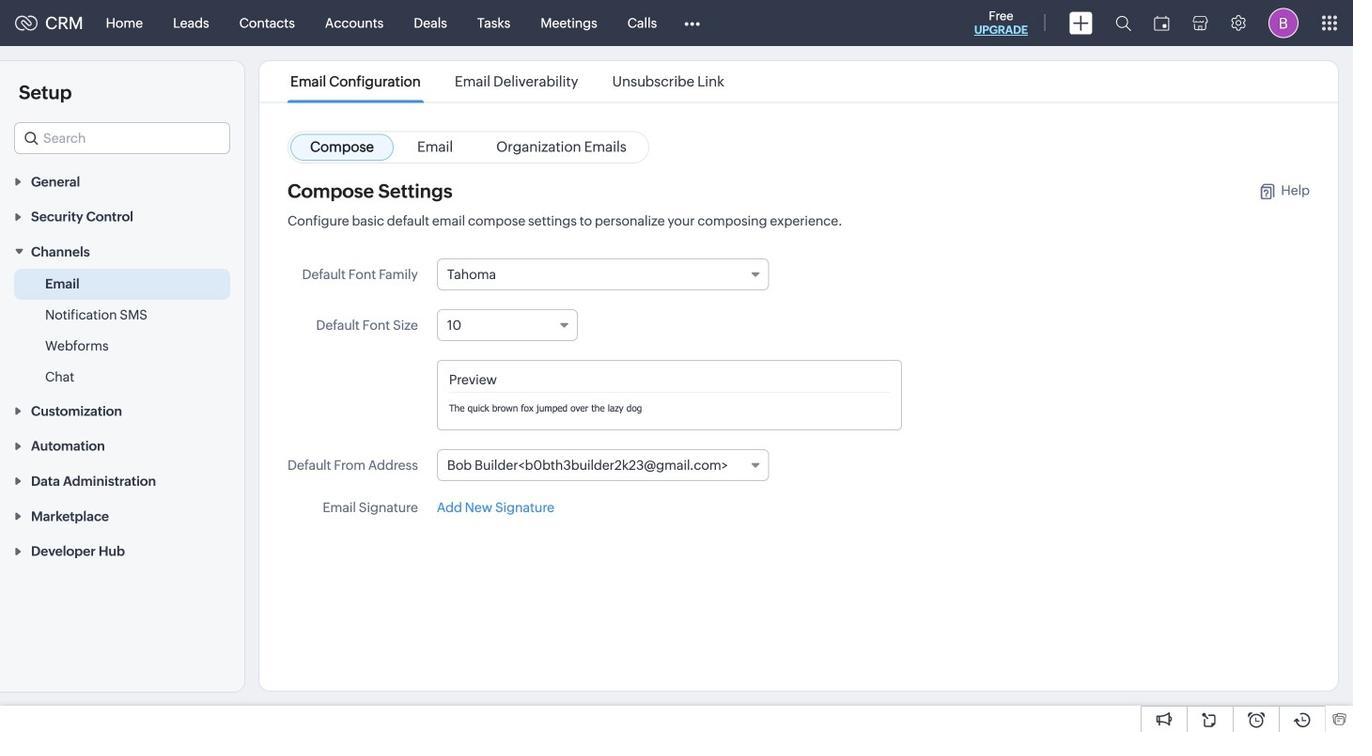 Task type: describe. For each thing, give the bounding box(es) containing it.
profile element
[[1258, 0, 1310, 46]]

Search text field
[[15, 123, 229, 153]]

search element
[[1104, 0, 1143, 46]]

Other Modules field
[[672, 8, 713, 38]]



Task type: vqa. For each thing, say whether or not it's contained in the screenshot.
"Home"
no



Task type: locate. For each thing, give the bounding box(es) containing it.
region
[[0, 269, 244, 393]]

search image
[[1116, 15, 1132, 31]]

none field search
[[14, 122, 230, 154]]

profile image
[[1269, 8, 1299, 38]]

calendar image
[[1154, 16, 1170, 31]]

create menu image
[[1070, 12, 1093, 34]]

create menu element
[[1058, 0, 1104, 46]]

logo image
[[15, 16, 38, 31]]

list
[[274, 61, 742, 102]]

None field
[[14, 122, 230, 154], [437, 258, 769, 290], [437, 309, 578, 341], [437, 449, 769, 481], [437, 258, 769, 290], [437, 309, 578, 341], [437, 449, 769, 481]]



